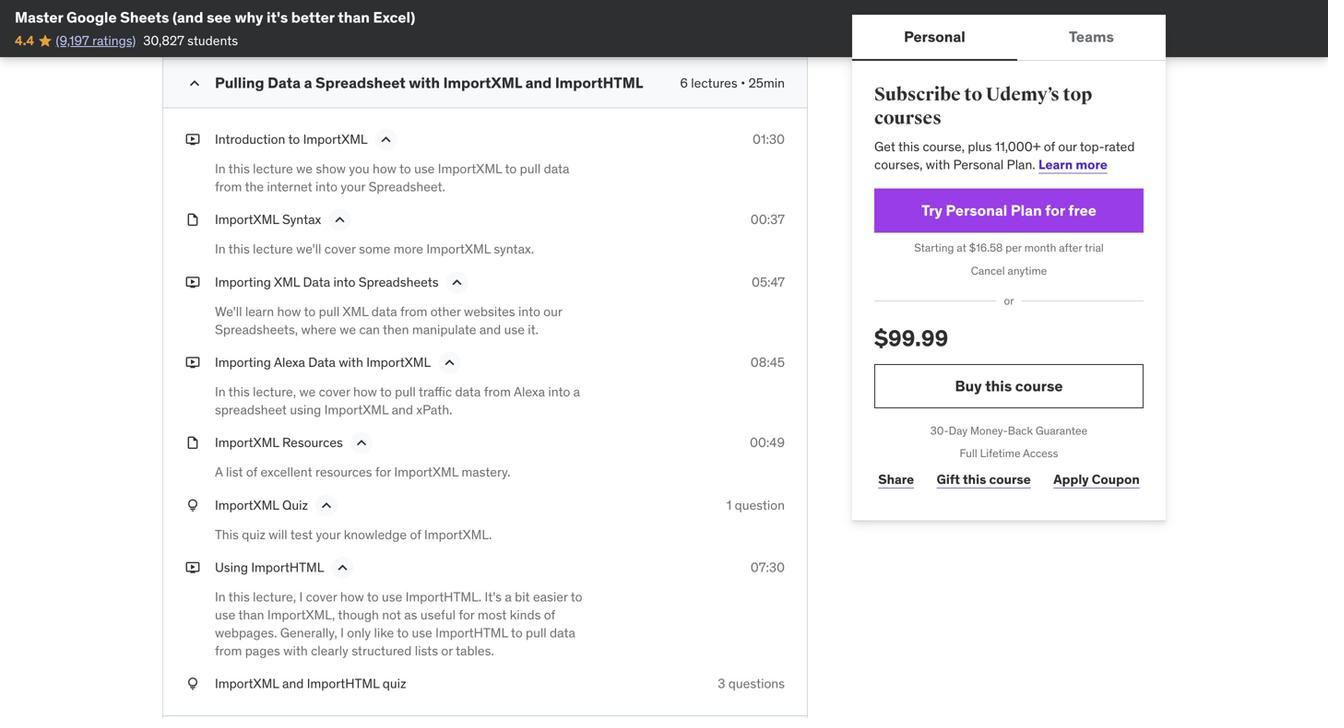 Task type: describe. For each thing, give the bounding box(es) containing it.
it's
[[267, 8, 288, 27]]

or inside in this lecture, i cover how to use importhtml. it's a bit easier to use than importxml, though not as useful for most kinds of webpages. generally, i only like to use importhtml to pull data from pages with clearly structured lists or tables.
[[441, 643, 453, 660]]

xsmall image for importxml quiz
[[185, 497, 200, 515]]

than inside in this lecture, i cover how to use importhtml. it's a bit easier to use than importxml, though not as useful for most kinds of webpages. generally, i only like to use importhtml to pull data from pages with clearly structured lists or tables.
[[238, 607, 264, 624]]

resources
[[282, 435, 343, 451]]

learn
[[245, 303, 274, 320]]

course,
[[923, 138, 965, 155]]

this inside $99.99 buy this course
[[985, 377, 1012, 396]]

a inside in this lecture, i cover how to use importhtml. it's a bit easier to use than importxml, though not as useful for most kinds of webpages. generally, i only like to use importhtml to pull data from pages with clearly structured lists or tables.
[[505, 589, 512, 605]]

gift this course link
[[933, 462, 1035, 499]]

in for in this lecture, we cover how to pull traffic data from alexa into a spreadsheet using importxml and xpath.
[[215, 384, 226, 400]]

importxml inside in this lecture we show you how to use importxml to pull data from the internet into your spreadsheet.
[[438, 161, 502, 177]]

to inside the subscribe to udemy's top courses
[[964, 83, 983, 106]]

xsmall image for importxml resources
[[185, 434, 200, 452]]

google
[[66, 8, 117, 27]]

7 xsmall image from the top
[[185, 675, 200, 694]]

coupon
[[1092, 471, 1140, 488]]

importhtml down will
[[251, 559, 324, 576]]

some
[[359, 241, 391, 258]]

1 horizontal spatial i
[[341, 625, 344, 642]]

hide lecture description image for importxml quiz
[[317, 497, 336, 515]]

lecture for introduction
[[253, 161, 293, 177]]

cover for we
[[319, 384, 350, 400]]

importxml inside in this lecture, we cover how to pull traffic data from alexa into a spreadsheet using importxml and xpath.
[[324, 402, 389, 418]]

0 vertical spatial quiz
[[242, 526, 266, 543]]

easier
[[533, 589, 568, 605]]

quiz
[[282, 497, 308, 514]]

we for importxml
[[296, 161, 313, 177]]

alexa inside in this lecture, we cover how to pull traffic data from alexa into a spreadsheet using importxml and xpath.
[[514, 384, 545, 400]]

from inside in this lecture, we cover how to pull traffic data from alexa into a spreadsheet using importxml and xpath.
[[484, 384, 511, 400]]

clearly
[[311, 643, 349, 660]]

excellent
[[261, 464, 312, 481]]

$99.99 buy this course
[[874, 325, 1063, 396]]

hide lecture description image for importxml syntax
[[330, 211, 349, 229]]

0 horizontal spatial alexa
[[274, 354, 305, 371]]

data for alexa
[[308, 354, 336, 371]]

it.
[[528, 321, 539, 338]]

importhtml left 6
[[555, 73, 643, 92]]

tables.
[[456, 643, 494, 660]]

0 vertical spatial data
[[268, 73, 301, 92]]

starting
[[914, 241, 954, 255]]

use up lists
[[412, 625, 432, 642]]

cover for we'll
[[325, 241, 356, 258]]

6 lectures • 25min
[[680, 75, 785, 91]]

lecture, for using
[[253, 384, 296, 400]]

apply
[[1054, 471, 1089, 488]]

in for in this lecture we show you how to use importxml to pull data from the internet into your spreadsheet.
[[215, 161, 226, 177]]

share button
[[874, 462, 918, 499]]

guarantee
[[1036, 424, 1088, 438]]

trial
[[1085, 241, 1104, 255]]

our inside the we'll learn how to pull xml data from other websites into our spreadsheets, where we can then manipulate and use it.
[[544, 303, 562, 320]]

08:45
[[751, 354, 785, 371]]

how inside in this lecture, we cover how to pull traffic data from alexa into a spreadsheet using importxml and xpath.
[[353, 384, 377, 400]]

pull inside in this lecture we show you how to use importxml to pull data from the internet into your spreadsheet.
[[520, 161, 541, 177]]

resources
[[315, 464, 372, 481]]

30-
[[931, 424, 949, 438]]

(9,197 ratings)
[[56, 32, 136, 49]]

for inside in this lecture, i cover how to use importhtml. it's a bit easier to use than importxml, though not as useful for most kinds of webpages. generally, i only like to use importhtml to pull data from pages with clearly structured lists or tables.
[[459, 607, 475, 624]]

data for xml
[[303, 274, 330, 290]]

most
[[478, 607, 507, 624]]

30,827
[[143, 32, 184, 49]]

a list of excellent resources for importxml mastery.
[[215, 464, 511, 481]]

using
[[215, 559, 248, 576]]

in for in this lecture, i cover how to use importhtml. it's a bit easier to use than importxml, though not as useful for most kinds of webpages. generally, i only like to use importhtml to pull data from pages with clearly structured lists or tables.
[[215, 589, 226, 605]]

using
[[290, 402, 321, 418]]

to right introduction
[[288, 131, 300, 148]]

6
[[680, 75, 688, 91]]

subscribe
[[874, 83, 961, 106]]

a inside in this lecture, we cover how to pull traffic data from alexa into a spreadsheet using importxml and xpath.
[[573, 384, 580, 400]]

kinds
[[510, 607, 541, 624]]

pages
[[245, 643, 280, 660]]

pull inside the we'll learn how to pull xml data from other websites into our spreadsheets, where we can then manipulate and use it.
[[319, 303, 340, 320]]

to right like
[[397, 625, 409, 642]]

into inside in this lecture, we cover how to pull traffic data from alexa into a spreadsheet using importxml and xpath.
[[548, 384, 570, 400]]

3
[[718, 676, 725, 693]]

this for pull
[[228, 384, 250, 400]]

courses,
[[874, 156, 923, 173]]

full
[[960, 447, 978, 461]]

apply coupon
[[1054, 471, 1140, 488]]

importxml,
[[267, 607, 335, 624]]

like
[[374, 625, 394, 642]]

tab list containing personal
[[852, 15, 1166, 61]]

learn
[[1039, 156, 1073, 173]]

personal inside "link"
[[946, 201, 1008, 220]]

this quiz will test your knowledge of importxml.
[[215, 526, 492, 543]]

see
[[207, 8, 231, 27]]

teams button
[[1017, 15, 1166, 59]]

this for use
[[228, 589, 250, 605]]

try personal plan for free link
[[874, 189, 1144, 233]]

data inside in this lecture we show you how to use importxml to pull data from the internet into your spreadsheet.
[[544, 161, 570, 177]]

get
[[874, 138, 896, 155]]

importxml.
[[424, 526, 492, 543]]

to inside the we'll learn how to pull xml data from other websites into our spreadsheets, where we can then manipulate and use it.
[[304, 303, 316, 320]]

ratings)
[[92, 32, 136, 49]]

it's
[[485, 589, 502, 605]]

and inside the we'll learn how to pull xml data from other websites into our spreadsheets, where we can then manipulate and use it.
[[480, 321, 501, 338]]

subscribe to udemy's top courses
[[874, 83, 1092, 130]]

spreadsheet
[[315, 73, 406, 92]]

your inside in this lecture we show you how to use importxml to pull data from the internet into your spreadsheet.
[[341, 179, 365, 195]]

importxml quiz
[[215, 497, 308, 514]]

apply coupon button
[[1050, 462, 1144, 499]]

xpath.
[[416, 402, 452, 418]]

day
[[949, 424, 968, 438]]

as
[[404, 607, 417, 624]]

05:47
[[752, 274, 785, 290]]

back
[[1008, 424, 1033, 438]]

1 vertical spatial for
[[375, 464, 391, 481]]

importxml syntax
[[215, 211, 321, 228]]

questions
[[729, 676, 785, 693]]

0 horizontal spatial more
[[394, 241, 423, 258]]

with right spreadsheet
[[409, 73, 440, 92]]

pull inside in this lecture, i cover how to use importhtml. it's a bit easier to use than importxml, though not as useful for most kinds of webpages. generally, i only like to use importhtml to pull data from pages with clearly structured lists or tables.
[[526, 625, 547, 642]]

month
[[1025, 241, 1057, 255]]

importing xml data into spreadsheets
[[215, 274, 439, 290]]

1 vertical spatial quiz
[[383, 676, 406, 693]]

of right list
[[246, 464, 257, 481]]

websites
[[464, 303, 515, 320]]

hide lecture description image for importing alexa data with importxml
[[440, 354, 459, 372]]

rated
[[1105, 138, 1135, 155]]

lists
[[415, 643, 438, 660]]

test
[[290, 526, 313, 543]]

25min
[[749, 75, 785, 91]]

our inside get this course, plus 11,000+ of our top-rated courses, with personal plan.
[[1058, 138, 1077, 155]]

traffic
[[419, 384, 452, 400]]

xsmall image for using importhtml
[[185, 559, 200, 577]]

why
[[235, 8, 263, 27]]

then
[[383, 321, 409, 338]]

•
[[741, 75, 746, 91]]

this for top-
[[898, 138, 920, 155]]

this
[[215, 526, 239, 543]]

0 vertical spatial xml
[[274, 274, 300, 290]]

xsmall image for introduction to importxml
[[185, 131, 200, 149]]

spreadsheets
[[359, 274, 439, 290]]



Task type: vqa. For each thing, say whether or not it's contained in the screenshot.
Access
yes



Task type: locate. For each thing, give the bounding box(es) containing it.
0 vertical spatial lecture,
[[253, 384, 296, 400]]

lifetime
[[980, 447, 1021, 461]]

plus
[[968, 138, 992, 155]]

1 vertical spatial we
[[340, 321, 356, 338]]

in down using
[[215, 589, 226, 605]]

1 vertical spatial personal
[[954, 156, 1004, 173]]

into inside the we'll learn how to pull xml data from other websites into our spreadsheets, where we can then manipulate and use it.
[[518, 303, 540, 320]]

2 vertical spatial we
[[299, 384, 316, 400]]

course inside $99.99 buy this course
[[1015, 377, 1063, 396]]

0 vertical spatial more
[[1076, 156, 1108, 173]]

hide lecture description image right syntax
[[330, 211, 349, 229]]

personal down the plus
[[954, 156, 1004, 173]]

0 horizontal spatial or
[[441, 643, 453, 660]]

to left the traffic
[[380, 384, 392, 400]]

this right buy
[[985, 377, 1012, 396]]

data down we'll at left
[[303, 274, 330, 290]]

syntax
[[282, 211, 321, 228]]

from inside the we'll learn how to pull xml data from other websites into our spreadsheets, where we can then manipulate and use it.
[[400, 303, 427, 320]]

teams
[[1069, 27, 1114, 46]]

quiz down structured
[[383, 676, 406, 693]]

from inside in this lecture, i cover how to use importhtml. it's a bit easier to use than importxml, though not as useful for most kinds of webpages. generally, i only like to use importhtml to pull data from pages with clearly structured lists or tables.
[[215, 643, 242, 660]]

1 vertical spatial lecture,
[[253, 589, 296, 605]]

alexa down it.
[[514, 384, 545, 400]]

udemy's
[[986, 83, 1060, 106]]

data inside the we'll learn how to pull xml data from other websites into our spreadsheets, where we can then manipulate and use it.
[[372, 303, 397, 320]]

1 vertical spatial i
[[341, 625, 344, 642]]

xsmall image for importxml syntax
[[185, 211, 200, 229]]

how up though
[[340, 589, 364, 605]]

hide lecture description image right quiz
[[317, 497, 336, 515]]

other
[[431, 303, 461, 320]]

with down the can
[[339, 354, 363, 371]]

cover right we'll at left
[[325, 241, 356, 258]]

mastery.
[[462, 464, 511, 481]]

plan
[[1011, 201, 1042, 220]]

with inside get this course, plus 11,000+ of our top-rated courses, with personal plan.
[[926, 156, 950, 173]]

0 horizontal spatial for
[[375, 464, 391, 481]]

importing
[[215, 274, 271, 290], [215, 354, 271, 371]]

1 vertical spatial our
[[544, 303, 562, 320]]

importhtml inside in this lecture, i cover how to use importhtml. it's a bit easier to use than importxml, though not as useful for most kinds of webpages. generally, i only like to use importhtml to pull data from pages with clearly structured lists or tables.
[[436, 625, 508, 642]]

this up the
[[228, 161, 250, 177]]

syntax.
[[494, 241, 534, 258]]

0 vertical spatial hide lecture description image
[[377, 131, 395, 149]]

cover up importxml,
[[306, 589, 337, 605]]

buy this course button
[[874, 364, 1144, 409]]

to up spreadsheet.
[[399, 161, 411, 177]]

1 horizontal spatial our
[[1058, 138, 1077, 155]]

of inside get this course, plus 11,000+ of our top-rated courses, with personal plan.
[[1044, 138, 1055, 155]]

this right gift
[[963, 471, 986, 488]]

tab list
[[852, 15, 1166, 61]]

0 vertical spatial a
[[304, 73, 312, 92]]

xml up the can
[[343, 303, 368, 320]]

for left free
[[1045, 201, 1065, 220]]

quiz left will
[[242, 526, 266, 543]]

we'll
[[296, 241, 321, 258]]

1 vertical spatial importing
[[215, 354, 271, 371]]

in up spreadsheet
[[215, 384, 226, 400]]

more
[[1076, 156, 1108, 173], [394, 241, 423, 258]]

data inside in this lecture, we cover how to pull traffic data from alexa into a spreadsheet using importxml and xpath.
[[455, 384, 481, 400]]

2 xsmall image from the top
[[185, 211, 200, 229]]

4 in from the top
[[215, 589, 226, 605]]

a
[[304, 73, 312, 92], [573, 384, 580, 400], [505, 589, 512, 605]]

0 vertical spatial our
[[1058, 138, 1077, 155]]

we inside in this lecture we show you how to use importxml to pull data from the internet into your spreadsheet.
[[296, 161, 313, 177]]

xsmall image
[[185, 131, 200, 149], [185, 211, 200, 229], [185, 354, 200, 372], [185, 434, 200, 452], [185, 497, 200, 515], [185, 559, 200, 577], [185, 675, 200, 694]]

into inside in this lecture we show you how to use importxml to pull data from the internet into your spreadsheet.
[[316, 179, 338, 195]]

how inside the we'll learn how to pull xml data from other websites into our spreadsheets, where we can then manipulate and use it.
[[277, 303, 301, 320]]

01:30
[[753, 131, 785, 148]]

this inside in this lecture, we cover how to pull traffic data from alexa into a spreadsheet using importxml and xpath.
[[228, 384, 250, 400]]

use inside in this lecture we show you how to use importxml to pull data from the internet into your spreadsheet.
[[414, 161, 435, 177]]

to up syntax.
[[505, 161, 517, 177]]

course down lifetime
[[989, 471, 1031, 488]]

1 horizontal spatial xml
[[343, 303, 368, 320]]

2 vertical spatial personal
[[946, 201, 1008, 220]]

(9,197
[[56, 32, 89, 49]]

hide lecture description image for importxml resources
[[352, 434, 371, 453]]

free
[[1069, 201, 1097, 220]]

data
[[544, 161, 570, 177], [372, 303, 397, 320], [455, 384, 481, 400], [550, 625, 575, 642]]

1 vertical spatial course
[[989, 471, 1031, 488]]

we left the can
[[340, 321, 356, 338]]

get this course, plus 11,000+ of our top-rated courses, with personal plan.
[[874, 138, 1135, 173]]

importing down spreadsheets,
[[215, 354, 271, 371]]

cover down importing alexa data with importxml
[[319, 384, 350, 400]]

lectures
[[691, 75, 738, 91]]

this for importxml
[[228, 241, 250, 258]]

0 vertical spatial than
[[338, 8, 370, 27]]

11,000+
[[995, 138, 1041, 155]]

to down kinds on the bottom left of the page
[[511, 625, 523, 642]]

2 vertical spatial a
[[505, 589, 512, 605]]

to left udemy's
[[964, 83, 983, 106]]

from left the
[[215, 179, 242, 195]]

hide lecture description image
[[377, 131, 395, 149], [330, 211, 349, 229], [317, 497, 336, 515]]

more right some
[[394, 241, 423, 258]]

1 vertical spatial alexa
[[514, 384, 545, 400]]

importhtml up tables.
[[436, 625, 508, 642]]

we
[[296, 161, 313, 177], [340, 321, 356, 338], [299, 384, 316, 400]]

0 vertical spatial we
[[296, 161, 313, 177]]

hide lecture description image for using importhtml
[[333, 559, 352, 577]]

or
[[1004, 294, 1014, 308], [441, 643, 453, 660]]

hide lecture description image for introduction to importxml
[[377, 131, 395, 149]]

to up though
[[367, 589, 379, 605]]

1 vertical spatial more
[[394, 241, 423, 258]]

0 horizontal spatial than
[[238, 607, 264, 624]]

how inside in this lecture we show you how to use importxml to pull data from the internet into your spreadsheet.
[[373, 161, 397, 177]]

from up then
[[400, 303, 427, 320]]

2 horizontal spatial a
[[573, 384, 580, 400]]

hide lecture description image up a list of excellent resources for importxml mastery.
[[352, 434, 371, 453]]

in this lecture, i cover how to use importhtml. it's a bit easier to use than importxml, though not as useful for most kinds of webpages. generally, i only like to use importhtml to pull data from pages with clearly structured lists or tables.
[[215, 589, 583, 660]]

with down "generally,"
[[283, 643, 308, 660]]

spreadsheet.
[[369, 179, 445, 195]]

structured
[[352, 643, 412, 660]]

this up courses, on the top
[[898, 138, 920, 155]]

this down importxml syntax on the top left
[[228, 241, 250, 258]]

your
[[341, 179, 365, 195], [316, 526, 341, 543]]

we'll learn how to pull xml data from other websites into our spreadsheets, where we can then manipulate and use it.
[[215, 303, 562, 338]]

to inside in this lecture, we cover how to pull traffic data from alexa into a spreadsheet using importxml and xpath.
[[380, 384, 392, 400]]

how right learn
[[277, 303, 301, 320]]

1 vertical spatial or
[[441, 643, 453, 660]]

1 horizontal spatial a
[[505, 589, 512, 605]]

pull
[[520, 161, 541, 177], [319, 303, 340, 320], [395, 384, 416, 400], [526, 625, 547, 642]]

i left only
[[341, 625, 344, 642]]

gift this course
[[937, 471, 1031, 488]]

importxml
[[443, 73, 522, 92], [303, 131, 368, 148], [438, 161, 502, 177], [215, 211, 279, 228], [427, 241, 491, 258], [366, 354, 431, 371], [324, 402, 389, 418], [215, 435, 279, 451], [394, 464, 458, 481], [215, 497, 279, 514], [215, 676, 279, 693]]

3 questions
[[718, 676, 785, 693]]

lecture inside in this lecture we show you how to use importxml to pull data from the internet into your spreadsheet.
[[253, 161, 293, 177]]

hide lecture description image up in this lecture we show you how to use importxml to pull data from the internet into your spreadsheet.
[[377, 131, 395, 149]]

of down easier in the bottom left of the page
[[544, 607, 555, 624]]

introduction
[[215, 131, 285, 148]]

1 horizontal spatial quiz
[[383, 676, 406, 693]]

small image
[[185, 25, 204, 44]]

in inside in this lecture, we cover how to pull traffic data from alexa into a spreadsheet using importxml and xpath.
[[215, 384, 226, 400]]

1 xsmall image from the top
[[185, 131, 200, 149]]

to up where
[[304, 303, 316, 320]]

2 importing from the top
[[215, 354, 271, 371]]

lecture for importxml
[[253, 241, 293, 258]]

30-day money-back guarantee full lifetime access
[[931, 424, 1088, 461]]

5 xsmall image from the top
[[185, 497, 200, 515]]

master
[[15, 8, 63, 27]]

1 horizontal spatial for
[[459, 607, 475, 624]]

1 horizontal spatial more
[[1076, 156, 1108, 173]]

sheets
[[120, 8, 169, 27]]

1 vertical spatial your
[[316, 526, 341, 543]]

1 vertical spatial lecture
[[253, 241, 293, 258]]

anytime
[[1008, 264, 1047, 278]]

data inside in this lecture, i cover how to use importhtml. it's a bit easier to use than importxml, though not as useful for most kinds of webpages. generally, i only like to use importhtml to pull data from pages with clearly structured lists or tables.
[[550, 625, 575, 642]]

this inside in this lecture we show you how to use importxml to pull data from the internet into your spreadsheet.
[[228, 161, 250, 177]]

how inside in this lecture, i cover how to use importhtml. it's a bit easier to use than importxml, though not as useful for most kinds of webpages. generally, i only like to use importhtml to pull data from pages with clearly structured lists or tables.
[[340, 589, 364, 605]]

0 horizontal spatial i
[[299, 589, 303, 605]]

lecture, for than
[[253, 589, 296, 605]]

lecture,
[[253, 384, 296, 400], [253, 589, 296, 605]]

1 vertical spatial than
[[238, 607, 264, 624]]

2 vertical spatial hide lecture description image
[[317, 497, 336, 515]]

pull up where
[[319, 303, 340, 320]]

2 lecture from the top
[[253, 241, 293, 258]]

personal inside get this course, plus 11,000+ of our top-rated courses, with personal plan.
[[954, 156, 1004, 173]]

in for in this lecture we'll cover some more importxml syntax.
[[215, 241, 226, 258]]

cover inside in this lecture, i cover how to use importhtml. it's a bit easier to use than importxml, though not as useful for most kinds of webpages. generally, i only like to use importhtml to pull data from pages with clearly structured lists or tables.
[[306, 589, 337, 605]]

0 horizontal spatial xml
[[274, 274, 300, 290]]

introduction to importxml
[[215, 131, 368, 148]]

1 importing from the top
[[215, 274, 271, 290]]

bit
[[515, 589, 530, 605]]

a
[[215, 464, 223, 481]]

of up learn
[[1044, 138, 1055, 155]]

importing for learn
[[215, 274, 271, 290]]

or right lists
[[441, 643, 453, 660]]

use up spreadsheet.
[[414, 161, 435, 177]]

we for data
[[299, 384, 316, 400]]

0 vertical spatial for
[[1045, 201, 1065, 220]]

personal button
[[852, 15, 1017, 59]]

this inside get this course, plus 11,000+ of our top-rated courses, with personal plan.
[[898, 138, 920, 155]]

master google sheets (and see why it's better than excel)
[[15, 8, 415, 27]]

1 vertical spatial xml
[[343, 303, 368, 320]]

0 vertical spatial i
[[299, 589, 303, 605]]

cancel
[[971, 264, 1005, 278]]

or down 'anytime'
[[1004, 294, 1014, 308]]

this inside in this lecture, i cover how to use importhtml. it's a bit easier to use than importxml, though not as useful for most kinds of webpages. generally, i only like to use importhtml to pull data from pages with clearly structured lists or tables.
[[228, 589, 250, 605]]

than left excel) at the left top of page
[[338, 8, 370, 27]]

6 xsmall image from the top
[[185, 559, 200, 577]]

from right the traffic
[[484, 384, 511, 400]]

importing for this
[[215, 354, 271, 371]]

pull up syntax.
[[520, 161, 541, 177]]

learn more
[[1039, 156, 1108, 173]]

learn more link
[[1039, 156, 1108, 173]]

lecture, inside in this lecture, we cover how to pull traffic data from alexa into a spreadsheet using importxml and xpath.
[[253, 384, 296, 400]]

lecture, up spreadsheet
[[253, 384, 296, 400]]

small image
[[185, 74, 204, 93]]

of right knowledge
[[410, 526, 421, 543]]

0 vertical spatial importing
[[215, 274, 271, 290]]

3 xsmall image from the top
[[185, 354, 200, 372]]

and inside in this lecture, we cover how to pull traffic data from alexa into a spreadsheet using importxml and xpath.
[[392, 402, 413, 418]]

more down top-
[[1076, 156, 1108, 173]]

0 vertical spatial course
[[1015, 377, 1063, 396]]

than
[[338, 8, 370, 27], [238, 607, 264, 624]]

money-
[[970, 424, 1008, 438]]

from down webpages.
[[215, 643, 242, 660]]

use up webpages.
[[215, 607, 235, 624]]

cover for i
[[306, 589, 337, 605]]

in down introduction
[[215, 161, 226, 177]]

share
[[878, 471, 914, 488]]

your right test at the bottom
[[316, 526, 341, 543]]

hide lecture description image for importing xml data into spreadsheets
[[448, 273, 466, 292]]

with down course,
[[926, 156, 950, 173]]

for right resources
[[375, 464, 391, 481]]

hide lecture description image down this quiz will test your knowledge of importxml.
[[333, 559, 352, 577]]

xml
[[274, 274, 300, 290], [343, 303, 368, 320]]

use up not
[[382, 589, 402, 605]]

importhtml
[[555, 73, 643, 92], [251, 559, 324, 576], [436, 625, 508, 642], [307, 676, 379, 693]]

xml down we'll at left
[[274, 274, 300, 290]]

0 vertical spatial lecture
[[253, 161, 293, 177]]

this down using
[[228, 589, 250, 605]]

from inside in this lecture we show you how to use importxml to pull data from the internet into your spreadsheet.
[[215, 179, 242, 195]]

than up webpages.
[[238, 607, 264, 624]]

we inside the we'll learn how to pull xml data from other websites into our spreadsheets, where we can then manipulate and use it.
[[340, 321, 356, 338]]

in
[[215, 161, 226, 177], [215, 241, 226, 258], [215, 384, 226, 400], [215, 589, 226, 605]]

0 vertical spatial cover
[[325, 241, 356, 258]]

with inside in this lecture, i cover how to use importhtml. it's a bit easier to use than importxml, though not as useful for most kinds of webpages. generally, i only like to use importhtml to pull data from pages with clearly structured lists or tables.
[[283, 643, 308, 660]]

personal up $16.58
[[946, 201, 1008, 220]]

this up spreadsheet
[[228, 384, 250, 400]]

we inside in this lecture, we cover how to pull traffic data from alexa into a spreadsheet using importxml and xpath.
[[299, 384, 316, 400]]

personal inside button
[[904, 27, 966, 46]]

alexa
[[274, 354, 305, 371], [514, 384, 545, 400]]

hide lecture description image
[[448, 273, 466, 292], [440, 354, 459, 372], [352, 434, 371, 453], [333, 559, 352, 577]]

importxml and importhtml quiz
[[215, 676, 406, 693]]

in down importxml syntax on the top left
[[215, 241, 226, 258]]

at
[[957, 241, 967, 255]]

2 in from the top
[[215, 241, 226, 258]]

your down you on the left top of the page
[[341, 179, 365, 195]]

importing up we'll
[[215, 274, 271, 290]]

for left most
[[459, 607, 475, 624]]

of inside in this lecture, i cover how to use importhtml. it's a bit easier to use than importxml, though not as useful for most kinds of webpages. generally, i only like to use importhtml to pull data from pages with clearly structured lists or tables.
[[544, 607, 555, 624]]

1 in from the top
[[215, 161, 226, 177]]

how down importing alexa data with importxml
[[353, 384, 377, 400]]

4 xsmall image from the top
[[185, 434, 200, 452]]

i up importxml,
[[299, 589, 303, 605]]

2 vertical spatial data
[[308, 354, 336, 371]]

not
[[382, 607, 401, 624]]

useful
[[421, 607, 456, 624]]

excel)
[[373, 8, 415, 27]]

manipulate
[[412, 321, 476, 338]]

use left it.
[[504, 321, 525, 338]]

data down where
[[308, 354, 336, 371]]

1 lecture from the top
[[253, 161, 293, 177]]

1 lecture, from the top
[[253, 384, 296, 400]]

students
[[187, 32, 238, 49]]

2 lecture, from the top
[[253, 589, 296, 605]]

data
[[268, 73, 301, 92], [303, 274, 330, 290], [308, 354, 336, 371]]

top-
[[1080, 138, 1105, 155]]

this for to
[[228, 161, 250, 177]]

2 vertical spatial for
[[459, 607, 475, 624]]

hide lecture description image up the traffic
[[440, 354, 459, 372]]

xsmall image for importing alexa data with importxml
[[185, 354, 200, 372]]

0 vertical spatial or
[[1004, 294, 1014, 308]]

3 in from the top
[[215, 384, 226, 400]]

personal up subscribe
[[904, 27, 966, 46]]

lecture down importxml syntax on the top left
[[253, 241, 293, 258]]

1 question
[[727, 497, 785, 514]]

2 vertical spatial cover
[[306, 589, 337, 605]]

0 horizontal spatial a
[[304, 73, 312, 92]]

importxml resources
[[215, 435, 343, 451]]

list
[[226, 464, 243, 481]]

1 horizontal spatial alexa
[[514, 384, 545, 400]]

lecture, down using importhtml
[[253, 589, 296, 605]]

pull left the traffic
[[395, 384, 416, 400]]

xml inside the we'll learn how to pull xml data from other websites into our spreadsheets, where we can then manipulate and use it.
[[343, 303, 368, 320]]

2 horizontal spatial for
[[1045, 201, 1065, 220]]

better
[[291, 8, 335, 27]]

1 horizontal spatial than
[[338, 8, 370, 27]]

1 vertical spatial a
[[573, 384, 580, 400]]

00:49
[[750, 435, 785, 451]]

we up internet
[[296, 161, 313, 177]]

course up the back
[[1015, 377, 1063, 396]]

how right you on the left top of the page
[[373, 161, 397, 177]]

lecture, inside in this lecture, i cover how to use importhtml. it's a bit easier to use than importxml, though not as useful for most kinds of webpages. generally, i only like to use importhtml to pull data from pages with clearly structured lists or tables.
[[253, 589, 296, 605]]

hide lecture description image up other
[[448, 273, 466, 292]]

pulling
[[215, 73, 264, 92]]

0 vertical spatial your
[[341, 179, 365, 195]]

for inside "link"
[[1045, 201, 1065, 220]]

$16.58
[[969, 241, 1003, 255]]

after
[[1059, 241, 1082, 255]]

we up using
[[299, 384, 316, 400]]

cover inside in this lecture, we cover how to pull traffic data from alexa into a spreadsheet using importxml and xpath.
[[319, 384, 350, 400]]

the
[[245, 179, 264, 195]]

gift
[[937, 471, 960, 488]]

to right easier in the bottom left of the page
[[571, 589, 583, 605]]

in inside in this lecture we show you how to use importxml to pull data from the internet into your spreadsheet.
[[215, 161, 226, 177]]

our up learn more link
[[1058, 138, 1077, 155]]

1 horizontal spatial or
[[1004, 294, 1014, 308]]

data right pulling
[[268, 73, 301, 92]]

i
[[299, 589, 303, 605], [341, 625, 344, 642]]

pull down kinds on the bottom left of the page
[[526, 625, 547, 642]]

can
[[359, 321, 380, 338]]

0 horizontal spatial quiz
[[242, 526, 266, 543]]

0 horizontal spatial our
[[544, 303, 562, 320]]

pull inside in this lecture, we cover how to pull traffic data from alexa into a spreadsheet using importxml and xpath.
[[395, 384, 416, 400]]

1 vertical spatial cover
[[319, 384, 350, 400]]

alexa down where
[[274, 354, 305, 371]]

1 vertical spatial data
[[303, 274, 330, 290]]

xsmall image
[[185, 273, 200, 291]]

00:37
[[751, 211, 785, 228]]

1 vertical spatial hide lecture description image
[[330, 211, 349, 229]]

0 vertical spatial alexa
[[274, 354, 305, 371]]

we'll
[[215, 303, 242, 320]]

our right 'websites'
[[544, 303, 562, 320]]

in inside in this lecture, i cover how to use importhtml. it's a bit easier to use than importxml, though not as useful for most kinds of webpages. generally, i only like to use importhtml to pull data from pages with clearly structured lists or tables.
[[215, 589, 226, 605]]

importhtml down clearly
[[307, 676, 379, 693]]

0 vertical spatial personal
[[904, 27, 966, 46]]

use inside the we'll learn how to pull xml data from other websites into our spreadsheets, where we can then manipulate and use it.
[[504, 321, 525, 338]]

lecture up internet
[[253, 161, 293, 177]]



